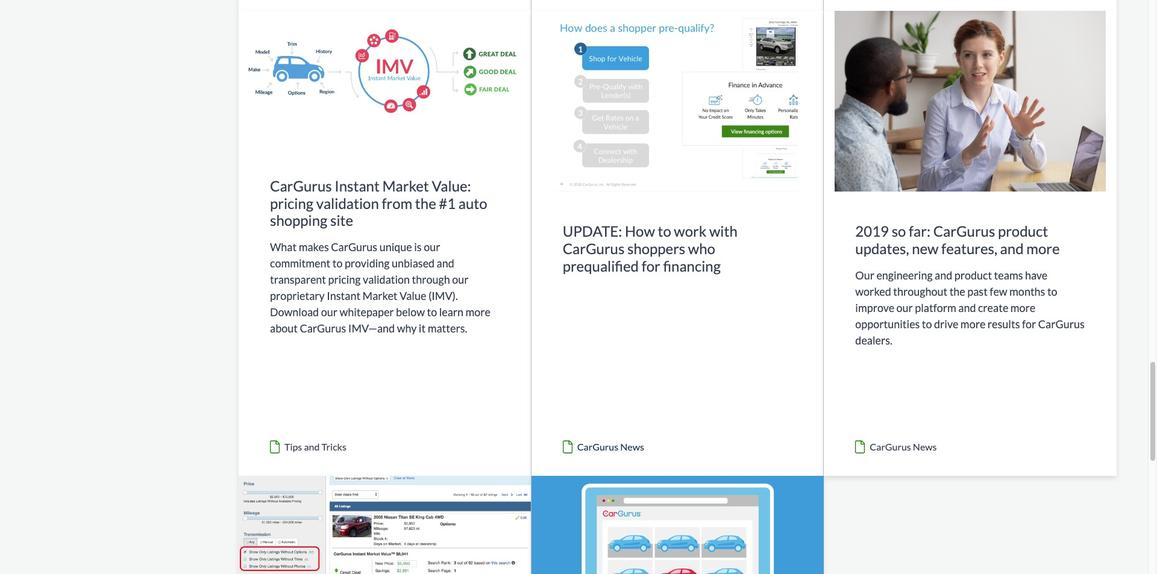 Task type: vqa. For each thing, say whether or not it's contained in the screenshot.
Let
no



Task type: locate. For each thing, give the bounding box(es) containing it.
for
[[642, 257, 661, 275], [1023, 318, 1037, 331]]

and up throughout
[[935, 269, 953, 282]]

cargurus inside 2019 so far: cargurus product updates, new features, and more
[[934, 222, 996, 240]]

0 vertical spatial product
[[999, 222, 1049, 240]]

pricing down providing
[[328, 273, 361, 287]]

to down have
[[1048, 285, 1058, 298]]

more right learn
[[466, 306, 491, 319]]

market inside cargurus instant market value: pricing validation from the #1 auto shopping site
[[383, 177, 429, 195]]

news
[[621, 442, 645, 453], [914, 442, 937, 453]]

cargurus inside cargurus instant market value: pricing validation from the #1 auto shopping site
[[270, 177, 332, 195]]

0 horizontal spatial cargurus news
[[578, 442, 645, 453]]

1 vertical spatial for
[[1023, 318, 1037, 331]]

and
[[1001, 240, 1024, 257], [437, 257, 455, 270], [935, 269, 953, 282], [959, 301, 977, 315], [304, 442, 320, 453]]

product
[[999, 222, 1049, 240], [955, 269, 993, 282]]

1 horizontal spatial for
[[1023, 318, 1037, 331]]

engineering
[[877, 269, 933, 282]]

the left #1
[[415, 195, 436, 212]]

cargurus
[[270, 177, 332, 195], [934, 222, 996, 240], [563, 240, 625, 257], [331, 241, 378, 254], [1039, 318, 1085, 331], [300, 322, 346, 335], [578, 442, 619, 453], [870, 442, 912, 453]]

value
[[400, 290, 427, 303]]

market left #1
[[383, 177, 429, 195]]

more inside what makes cargurus unique is our commitment to providing unbiased and transparent pricing validation through our proprietary instant market value (imv). download our whitepaper below to learn more about cargurus imv—and why it matters.
[[466, 306, 491, 319]]

the left the past
[[950, 285, 966, 298]]

0 horizontal spatial for
[[642, 257, 661, 275]]

site
[[330, 212, 353, 229]]

results
[[988, 318, 1021, 331]]

updates,
[[856, 240, 910, 257]]

image to illustrate article content image
[[239, 11, 531, 146], [532, 11, 824, 192], [825, 11, 1117, 192], [239, 477, 531, 575], [532, 477, 825, 575]]

transparent
[[270, 273, 326, 287]]

opportunities
[[856, 318, 920, 331]]

instant up site
[[335, 177, 380, 195]]

for inside our engineering and product teams have worked throughout the past few months to improve our platform and create more opportunities to drive more results for cargurus dealers.
[[1023, 318, 1037, 331]]

with
[[710, 222, 738, 240]]

pricing up the what
[[270, 195, 314, 212]]

0 vertical spatial for
[[642, 257, 661, 275]]

0 vertical spatial pricing
[[270, 195, 314, 212]]

instant
[[335, 177, 380, 195], [327, 290, 361, 303]]

1 horizontal spatial pricing
[[328, 273, 361, 287]]

1 vertical spatial instant
[[327, 290, 361, 303]]

1 news from the left
[[621, 442, 645, 453]]

pricing inside cargurus instant market value: pricing validation from the #1 auto shopping site
[[270, 195, 314, 212]]

market inside what makes cargurus unique is our commitment to providing unbiased and transparent pricing validation through our proprietary instant market value (imv). download our whitepaper below to learn more about cargurus imv—and why it matters.
[[363, 290, 398, 303]]

cargurus inside the update: how to work with cargurus shoppers who prequalified for financing
[[563, 240, 625, 257]]

our up (imv).
[[452, 273, 469, 287]]

2 news from the left
[[914, 442, 937, 453]]

1 vertical spatial validation
[[363, 273, 410, 287]]

for inside the update: how to work with cargurus shoppers who prequalified for financing
[[642, 257, 661, 275]]

more
[[1027, 240, 1060, 257], [1011, 301, 1036, 315], [466, 306, 491, 319], [961, 318, 986, 331]]

cargurus news
[[578, 442, 645, 453], [870, 442, 937, 453]]

1 horizontal spatial news
[[914, 442, 937, 453]]

and down the past
[[959, 301, 977, 315]]

what makes cargurus unique is our commitment to providing unbiased and transparent pricing validation through our proprietary instant market value (imv). download our whitepaper below to learn more about cargurus imv—and why it matters.
[[270, 241, 491, 335]]

0 horizontal spatial the
[[415, 195, 436, 212]]

our
[[424, 241, 440, 254], [452, 273, 469, 287], [897, 301, 914, 315], [321, 306, 338, 319]]

to left providing
[[333, 257, 343, 270]]

and up through
[[437, 257, 455, 270]]

for down the how at the right top of the page
[[642, 257, 661, 275]]

pricing inside what makes cargurus unique is our commitment to providing unbiased and transparent pricing validation through our proprietary instant market value (imv). download our whitepaper below to learn more about cargurus imv—and why it matters.
[[328, 273, 361, 287]]

1 vertical spatial the
[[950, 285, 966, 298]]

who
[[689, 240, 716, 257]]

from
[[382, 195, 413, 212]]

product up the past
[[955, 269, 993, 282]]

platform
[[916, 301, 957, 315]]

0 vertical spatial the
[[415, 195, 436, 212]]

validation
[[316, 195, 379, 212], [363, 273, 410, 287]]

tricks
[[322, 442, 347, 453]]

validation left from
[[316, 195, 379, 212]]

0 vertical spatial market
[[383, 177, 429, 195]]

#1
[[439, 195, 456, 212]]

market
[[383, 177, 429, 195], [363, 290, 398, 303]]

imv—and
[[348, 322, 395, 335]]

1 horizontal spatial the
[[950, 285, 966, 298]]

1 vertical spatial pricing
[[328, 273, 361, 287]]

0 vertical spatial validation
[[316, 195, 379, 212]]

for right results
[[1023, 318, 1037, 331]]

pricing
[[270, 195, 314, 212], [328, 273, 361, 287]]

to
[[658, 222, 672, 240], [333, 257, 343, 270], [1048, 285, 1058, 298], [427, 306, 437, 319], [923, 318, 933, 331]]

0 horizontal spatial pricing
[[270, 195, 314, 212]]

whitepaper
[[340, 306, 394, 319]]

why
[[397, 322, 417, 335]]

instant inside cargurus instant market value: pricing validation from the #1 auto shopping site
[[335, 177, 380, 195]]

throughout
[[894, 285, 948, 298]]

and up teams
[[1001, 240, 1024, 257]]

validation inside what makes cargurus unique is our commitment to providing unbiased and transparent pricing validation through our proprietary instant market value (imv). download our whitepaper below to learn more about cargurus imv—and why it matters.
[[363, 273, 410, 287]]

update: how to work with cargurus shoppers who prequalified for financing
[[563, 222, 738, 275]]

to right the how at the right top of the page
[[658, 222, 672, 240]]

instant up "whitepaper"
[[327, 290, 361, 303]]

improve
[[856, 301, 895, 315]]

the
[[415, 195, 436, 212], [950, 285, 966, 298]]

product up have
[[999, 222, 1049, 240]]

more up have
[[1027, 240, 1060, 257]]

through
[[412, 273, 450, 287]]

1 vertical spatial market
[[363, 290, 398, 303]]

validation down providing
[[363, 273, 410, 287]]

commitment
[[270, 257, 331, 270]]

2 cargurus news from the left
[[870, 442, 937, 453]]

1 horizontal spatial cargurus news
[[870, 442, 937, 453]]

0 horizontal spatial product
[[955, 269, 993, 282]]

0 vertical spatial instant
[[335, 177, 380, 195]]

1 vertical spatial product
[[955, 269, 993, 282]]

our down throughout
[[897, 301, 914, 315]]

0 horizontal spatial news
[[621, 442, 645, 453]]

1 horizontal spatial product
[[999, 222, 1049, 240]]

value:
[[432, 177, 471, 195]]

unique
[[380, 241, 412, 254]]

market up "whitepaper"
[[363, 290, 398, 303]]

unbiased
[[392, 257, 435, 270]]



Task type: describe. For each thing, give the bounding box(es) containing it.
makes
[[299, 241, 329, 254]]

our engineering and product teams have worked throughout the past few months to improve our platform and create more opportunities to drive more results for cargurus dealers.
[[856, 269, 1085, 347]]

and right tips
[[304, 442, 320, 453]]

to inside the update: how to work with cargurus shoppers who prequalified for financing
[[658, 222, 672, 240]]

and inside what makes cargurus unique is our commitment to providing unbiased and transparent pricing validation through our proprietary instant market value (imv). download our whitepaper below to learn more about cargurus imv—and why it matters.
[[437, 257, 455, 270]]

below
[[396, 306, 425, 319]]

so
[[892, 222, 907, 240]]

product inside our engineering and product teams have worked throughout the past few months to improve our platform and create more opportunities to drive more results for cargurus dealers.
[[955, 269, 993, 282]]

2019 so far: cargurus product updates, new features, and more
[[856, 222, 1060, 257]]

few
[[990, 285, 1008, 298]]

drive
[[935, 318, 959, 331]]

months
[[1010, 285, 1046, 298]]

it
[[419, 322, 426, 335]]

tips and tricks
[[285, 442, 347, 453]]

more inside 2019 so far: cargurus product updates, new features, and more
[[1027, 240, 1060, 257]]

what
[[270, 241, 297, 254]]

shoppers
[[628, 240, 686, 257]]

our
[[856, 269, 875, 282]]

our inside our engineering and product teams have worked throughout the past few months to improve our platform and create more opportunities to drive more results for cargurus dealers.
[[897, 301, 914, 315]]

auto
[[459, 195, 488, 212]]

work
[[674, 222, 707, 240]]

how
[[625, 222, 655, 240]]

learn
[[439, 306, 464, 319]]

cargurus inside our engineering and product teams have worked throughout the past few months to improve our platform and create more opportunities to drive more results for cargurus dealers.
[[1039, 318, 1085, 331]]

worked
[[856, 285, 892, 298]]

our right is
[[424, 241, 440, 254]]

financing
[[664, 257, 721, 275]]

update:
[[563, 222, 623, 240]]

the inside cargurus instant market value: pricing validation from the #1 auto shopping site
[[415, 195, 436, 212]]

(imv).
[[429, 290, 458, 303]]

past
[[968, 285, 988, 298]]

and inside 2019 so far: cargurus product updates, new features, and more
[[1001, 240, 1024, 257]]

more down create
[[961, 318, 986, 331]]

1 cargurus news from the left
[[578, 442, 645, 453]]

is
[[414, 241, 422, 254]]

matters.
[[428, 322, 468, 335]]

features,
[[942, 240, 998, 257]]

to down platform
[[923, 318, 933, 331]]

our right the 'download'
[[321, 306, 338, 319]]

proprietary
[[270, 290, 325, 303]]

create
[[979, 301, 1009, 315]]

tips
[[285, 442, 302, 453]]

have
[[1026, 269, 1048, 282]]

to left learn
[[427, 306, 437, 319]]

2019
[[856, 222, 890, 240]]

validation inside cargurus instant market value: pricing validation from the #1 auto shopping site
[[316, 195, 379, 212]]

instant inside what makes cargurus unique is our commitment to providing unbiased and transparent pricing validation through our proprietary instant market value (imv). download our whitepaper below to learn more about cargurus imv—and why it matters.
[[327, 290, 361, 303]]

cargurus instant market value: pricing validation from the #1 auto shopping site
[[270, 177, 488, 229]]

the inside our engineering and product teams have worked throughout the past few months to improve our platform and create more opportunities to drive more results for cargurus dealers.
[[950, 285, 966, 298]]

far:
[[909, 222, 931, 240]]

teams
[[995, 269, 1024, 282]]

prequalified
[[563, 257, 639, 275]]

more down 'months'
[[1011, 301, 1036, 315]]

product inside 2019 so far: cargurus product updates, new features, and more
[[999, 222, 1049, 240]]

about
[[270, 322, 298, 335]]

download
[[270, 306, 319, 319]]

new
[[913, 240, 939, 257]]

dealers.
[[856, 334, 893, 347]]

providing
[[345, 257, 390, 270]]

shopping
[[270, 212, 328, 229]]



